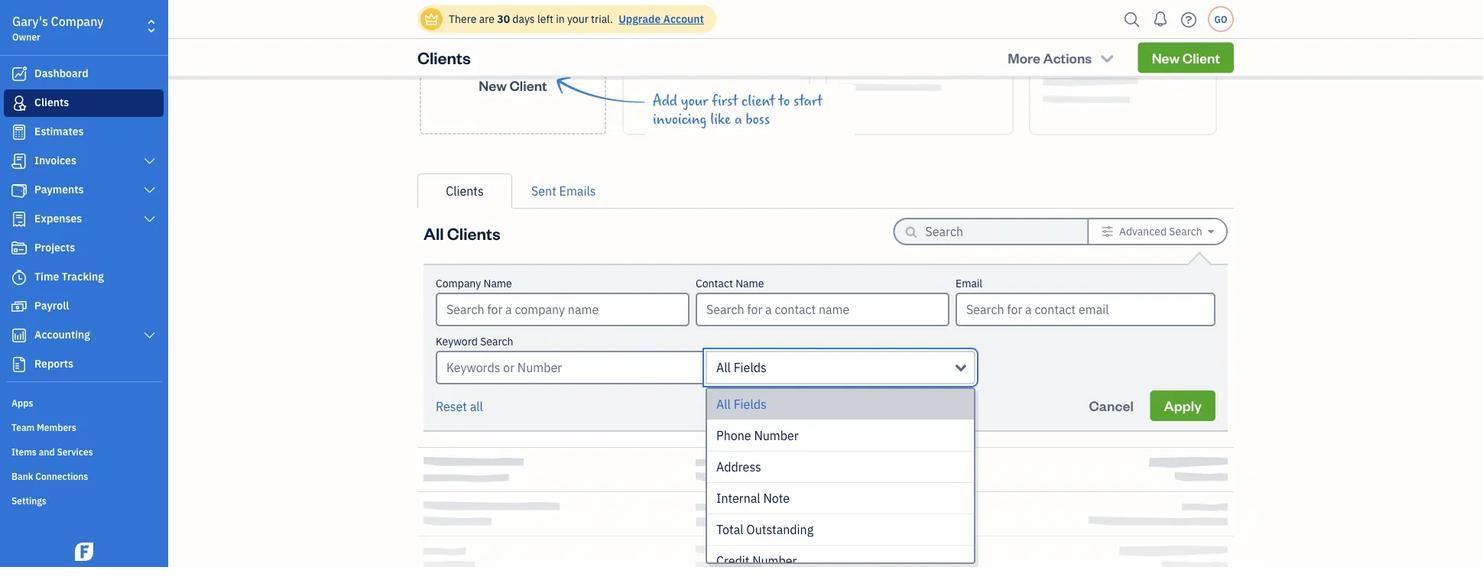 Task type: vqa. For each thing, say whether or not it's contained in the screenshot.
list box
yes



Task type: locate. For each thing, give the bounding box(es) containing it.
internal note
[[717, 491, 790, 507]]

new down are
[[479, 76, 507, 94]]

company name
[[436, 277, 512, 291]]

0 horizontal spatial clients link
[[4, 89, 164, 117]]

sent emails link
[[513, 174, 615, 209]]

company down all clients on the top left of page
[[436, 277, 481, 291]]

estimate image
[[10, 125, 28, 140]]

1 horizontal spatial new client
[[1152, 48, 1221, 66]]

clients up the "company name"
[[447, 222, 501, 244]]

apply
[[1165, 397, 1202, 415]]

1 vertical spatial company
[[436, 277, 481, 291]]

name down all clients on the top left of page
[[484, 277, 512, 291]]

team members link
[[4, 415, 164, 438]]

all
[[424, 222, 444, 244], [717, 360, 731, 376], [717, 397, 731, 413]]

0 vertical spatial all fields
[[717, 360, 767, 376]]

2 all fields from the top
[[717, 397, 767, 413]]

bank
[[11, 470, 33, 483]]

all inside field
[[717, 360, 731, 376]]

1 vertical spatial search
[[480, 335, 514, 349]]

clients inside main element
[[34, 95, 69, 109]]

money image
[[10, 299, 28, 314]]

3 chevron large down image from the top
[[143, 330, 157, 342]]

list box
[[708, 389, 975, 568]]

new
[[1152, 48, 1180, 66], [479, 76, 507, 94]]

clients up all clients on the top left of page
[[446, 183, 484, 199]]

invoice image
[[10, 154, 28, 169]]

2 vertical spatial chevron large down image
[[143, 330, 157, 342]]

expense image
[[10, 212, 28, 227]]

1 vertical spatial all fields
[[717, 397, 767, 413]]

0 vertical spatial chevron large down image
[[143, 155, 157, 168]]

all inside option
[[717, 397, 731, 413]]

first
[[712, 93, 738, 109]]

Search for a company name text field
[[438, 294, 688, 325]]

1 horizontal spatial new
[[1152, 48, 1180, 66]]

connections
[[35, 470, 88, 483]]

0 horizontal spatial name
[[484, 277, 512, 291]]

total outstanding option
[[708, 515, 975, 546]]

go
[[1215, 13, 1228, 25]]

chevron large down image
[[143, 155, 157, 168], [143, 213, 157, 226], [143, 330, 157, 342]]

there are 30 days left in your trial. upgrade account
[[449, 12, 704, 26]]

new client
[[1152, 48, 1221, 66], [479, 76, 547, 94]]

left
[[538, 12, 554, 26]]

clients down crown image
[[418, 46, 471, 68]]

your up the invoicing
[[681, 93, 709, 109]]

0 horizontal spatial new client link
[[420, 8, 607, 135]]

your right in
[[568, 12, 589, 26]]

1 vertical spatial client
[[510, 76, 547, 94]]

2 fields from the top
[[734, 397, 767, 413]]

search for keyword search
[[480, 335, 514, 349]]

search left caretdown image
[[1170, 225, 1203, 239]]

0 vertical spatial client
[[1183, 48, 1221, 66]]

gary's company owner
[[12, 13, 104, 43]]

apply button
[[1151, 391, 1216, 421]]

list box containing all fields
[[708, 389, 975, 568]]

chevron large down image down chevron large down icon
[[143, 213, 157, 226]]

1 fields from the top
[[734, 360, 767, 376]]

0 vertical spatial search
[[1170, 225, 1203, 239]]

items and services
[[11, 446, 93, 458]]

1 vertical spatial all
[[717, 360, 731, 376]]

like
[[711, 111, 731, 128]]

2 vertical spatial all
[[717, 397, 731, 413]]

1 vertical spatial your
[[681, 93, 709, 109]]

1 horizontal spatial company
[[436, 277, 481, 291]]

0 horizontal spatial new client
[[479, 76, 547, 94]]

Search for a contact name text field
[[698, 294, 949, 325]]

company
[[51, 13, 104, 29], [436, 277, 481, 291]]

chevron large down image up reports link
[[143, 330, 157, 342]]

0 vertical spatial company
[[51, 13, 104, 29]]

accounting
[[34, 328, 90, 342]]

internal note option
[[708, 483, 975, 515]]

add
[[653, 93, 678, 109]]

expenses
[[34, 212, 82, 226]]

1 horizontal spatial clients link
[[418, 174, 513, 209]]

1 horizontal spatial your
[[681, 93, 709, 109]]

new client down 30
[[479, 76, 547, 94]]

caretdown image
[[1209, 226, 1215, 238]]

clients link up all clients on the top left of page
[[418, 174, 513, 209]]

all
[[470, 399, 483, 415]]

company right gary's
[[51, 13, 104, 29]]

advanced search
[[1120, 225, 1203, 239]]

report image
[[10, 357, 28, 373]]

0 vertical spatial new client
[[1152, 48, 1221, 66]]

1 horizontal spatial name
[[736, 277, 764, 291]]

0 vertical spatial all
[[424, 222, 444, 244]]

estimates link
[[4, 119, 164, 146]]

time tracking
[[34, 270, 104, 284]]

0 vertical spatial fields
[[734, 360, 767, 376]]

chevron large down image up chevron large down icon
[[143, 155, 157, 168]]

1 name from the left
[[484, 277, 512, 291]]

start
[[794, 93, 823, 109]]

phone number
[[717, 428, 799, 444]]

1 vertical spatial fields
[[734, 397, 767, 413]]

client
[[1183, 48, 1221, 66], [510, 76, 547, 94]]

fields inside field
[[734, 360, 767, 376]]

0 horizontal spatial search
[[480, 335, 514, 349]]

go button
[[1209, 6, 1235, 32]]

0 horizontal spatial your
[[568, 12, 589, 26]]

name right contact at the left of page
[[736, 277, 764, 291]]

all fields inside all fields field
[[717, 360, 767, 376]]

payments
[[34, 182, 84, 197]]

1 chevron large down image from the top
[[143, 155, 157, 168]]

settings image
[[1102, 226, 1114, 238]]

keyword
[[436, 335, 478, 349]]

client down days
[[510, 76, 547, 94]]

owner
[[12, 31, 40, 43]]

actions
[[1044, 49, 1093, 67]]

option
[[708, 546, 975, 568]]

bank connections link
[[4, 464, 164, 487]]

new down notifications icon
[[1152, 48, 1180, 66]]

client down go to help image
[[1183, 48, 1221, 66]]

trial.
[[591, 12, 613, 26]]

dashboard link
[[4, 60, 164, 88]]

chevron large down image inside accounting link
[[143, 330, 157, 342]]

more actions button
[[995, 42, 1130, 73]]

chevron large down image for accounting
[[143, 330, 157, 342]]

new client link
[[420, 8, 607, 135], [1139, 42, 1235, 73]]

1 vertical spatial chevron large down image
[[143, 213, 157, 226]]

1 vertical spatial clients link
[[418, 174, 513, 209]]

add your first client to start invoicing like a boss
[[653, 93, 823, 128]]

1 all fields from the top
[[717, 360, 767, 376]]

invoices link
[[4, 148, 164, 175]]

client
[[742, 93, 775, 109]]

chevron large down image inside invoices link
[[143, 155, 157, 168]]

search
[[1170, 225, 1203, 239], [480, 335, 514, 349]]

clients link up estimates link
[[4, 89, 164, 117]]

more actions
[[1008, 49, 1093, 67]]

all fields
[[717, 360, 767, 376], [717, 397, 767, 413]]

0 vertical spatial new
[[1152, 48, 1180, 66]]

advanced search button
[[1090, 220, 1227, 244]]

0 horizontal spatial company
[[51, 13, 104, 29]]

2 name from the left
[[736, 277, 764, 291]]

are
[[479, 12, 495, 26]]

clients
[[418, 46, 471, 68], [34, 95, 69, 109], [446, 183, 484, 199], [447, 222, 501, 244]]

2 chevron large down image from the top
[[143, 213, 157, 226]]

search inside 'dropdown button'
[[1170, 225, 1203, 239]]

name
[[484, 277, 512, 291], [736, 277, 764, 291]]

settings link
[[4, 489, 164, 512]]

items and services link
[[4, 440, 164, 463]]

0 horizontal spatial new
[[479, 76, 507, 94]]

1 horizontal spatial search
[[1170, 225, 1203, 239]]

number
[[755, 428, 799, 444]]

clients up estimates
[[34, 95, 69, 109]]

clients link
[[4, 89, 164, 117], [418, 174, 513, 209]]

new client down go to help image
[[1152, 48, 1221, 66]]

search right "keyword"
[[480, 335, 514, 349]]

your
[[568, 12, 589, 26], [681, 93, 709, 109]]

emails
[[560, 183, 596, 199]]

services
[[57, 446, 93, 458]]

total outstanding
[[717, 522, 814, 538]]



Task type: describe. For each thing, give the bounding box(es) containing it.
name for company name
[[484, 277, 512, 291]]

30
[[497, 12, 510, 26]]

gary's
[[12, 13, 48, 29]]

days
[[513, 12, 535, 26]]

there
[[449, 12, 477, 26]]

in
[[556, 12, 565, 26]]

Search text field
[[926, 220, 1064, 244]]

sent
[[532, 183, 557, 199]]

1 horizontal spatial new client link
[[1139, 42, 1235, 73]]

upgrade account link
[[616, 12, 704, 26]]

to
[[779, 93, 790, 109]]

internal
[[717, 491, 761, 507]]

your inside add your first client to start invoicing like a boss
[[681, 93, 709, 109]]

freshbooks image
[[72, 543, 96, 561]]

payroll link
[[4, 293, 164, 321]]

address
[[717, 459, 762, 475]]

payment image
[[10, 183, 28, 198]]

expenses link
[[4, 206, 164, 233]]

reset
[[436, 399, 467, 415]]

0 horizontal spatial client
[[510, 76, 547, 94]]

members
[[37, 421, 76, 434]]

company inside gary's company owner
[[51, 13, 104, 29]]

time
[[34, 270, 59, 284]]

cancel
[[1090, 397, 1134, 415]]

contact
[[696, 277, 733, 291]]

bank connections
[[11, 470, 88, 483]]

settings
[[11, 495, 47, 507]]

chart image
[[10, 328, 28, 343]]

main element
[[0, 0, 207, 568]]

invoicing
[[653, 111, 707, 128]]

name for contact name
[[736, 277, 764, 291]]

reset all button
[[436, 398, 483, 416]]

email
[[956, 277, 983, 291]]

0 vertical spatial clients link
[[4, 89, 164, 117]]

chevron large down image
[[143, 184, 157, 197]]

invoices
[[34, 153, 76, 168]]

chevrondown image
[[1099, 50, 1117, 65]]

search image
[[1121, 8, 1145, 31]]

keyword search
[[436, 335, 514, 349]]

upgrade
[[619, 12, 661, 26]]

0 vertical spatial your
[[568, 12, 589, 26]]

all fields option
[[708, 389, 975, 421]]

outstanding
[[747, 522, 814, 538]]

crown image
[[424, 11, 440, 27]]

Search for a contact email text field
[[958, 294, 1215, 325]]

Keywords or Number text field
[[436, 351, 706, 385]]

dashboard image
[[10, 67, 28, 82]]

go to help image
[[1177, 8, 1202, 31]]

advanced
[[1120, 225, 1167, 239]]

reset all
[[436, 399, 483, 415]]

and
[[39, 446, 55, 458]]

estimates
[[34, 124, 84, 138]]

chevron large down image for invoices
[[143, 155, 157, 168]]

total
[[717, 522, 744, 538]]

apps
[[11, 397, 33, 409]]

projects
[[34, 241, 75, 255]]

timer image
[[10, 270, 28, 285]]

dashboard
[[34, 66, 88, 80]]

client image
[[10, 96, 28, 111]]

payroll
[[34, 299, 69, 313]]

reports link
[[4, 351, 164, 379]]

projects link
[[4, 235, 164, 262]]

1 vertical spatial new
[[479, 76, 507, 94]]

team
[[11, 421, 35, 434]]

phone number option
[[708, 421, 975, 452]]

address option
[[708, 452, 975, 483]]

phone
[[717, 428, 752, 444]]

items
[[11, 446, 37, 458]]

chevron large down image for expenses
[[143, 213, 157, 226]]

tracking
[[62, 270, 104, 284]]

a
[[735, 111, 743, 128]]

fields inside option
[[734, 397, 767, 413]]

team members
[[11, 421, 76, 434]]

apps link
[[4, 391, 164, 414]]

project image
[[10, 241, 28, 256]]

note
[[764, 491, 790, 507]]

all clients
[[424, 222, 501, 244]]

notifications image
[[1149, 4, 1173, 34]]

All Fields field
[[706, 351, 976, 385]]

accounting link
[[4, 322, 164, 350]]

account
[[664, 12, 704, 26]]

payments link
[[4, 177, 164, 204]]

boss
[[746, 111, 770, 128]]

contact name
[[696, 277, 764, 291]]

search for advanced search
[[1170, 225, 1203, 239]]

all fields inside all fields option
[[717, 397, 767, 413]]

1 vertical spatial new client
[[479, 76, 547, 94]]

cancel button
[[1076, 391, 1148, 421]]

1 horizontal spatial client
[[1183, 48, 1221, 66]]

sent emails
[[532, 183, 596, 199]]

more
[[1008, 49, 1041, 67]]

time tracking link
[[4, 264, 164, 291]]

reports
[[34, 357, 73, 371]]



